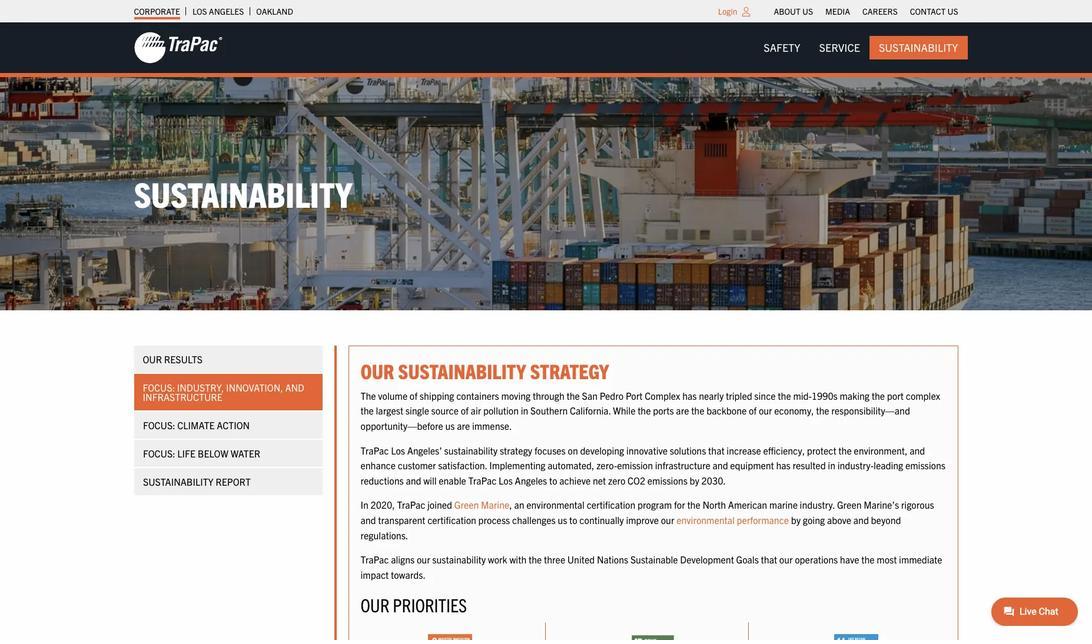 Task type: vqa. For each thing, say whether or not it's contained in the screenshot.
responsibility—and
yes



Task type: describe. For each thing, give the bounding box(es) containing it.
in inside the volume of shipping containers moving through the san pedro port complex has nearly tripled since the mid-1990s making the port complex the largest single source of air pollution in southern california. while the ports are the backbone of our economy, the responsibility—and opportunity—before us are immense.
[[521, 405, 528, 417]]

marine
[[770, 499, 798, 511]]

contact us link
[[910, 3, 958, 19]]

zero-
[[597, 459, 617, 471]]

1 horizontal spatial sustainability
[[398, 358, 526, 383]]

the inside , an environmental certification program for the north american marine industry.  green marine's rigorous and transparent certification process challenges us to continually improve our
[[687, 499, 701, 511]]

that inside trapac los angeles' sustainability strategy focuses on developing innovative solutions that increase efficiency, protect the environment, and enhance customer satisfaction. implementing automated, zero-emission infrastructure and equipment has resulted in industry-leading emissions reductions and will enable trapac los angeles to achieve net zero co2 emissions by 2030.
[[708, 444, 725, 456]]

media
[[826, 6, 850, 16]]

infrastructure
[[655, 459, 711, 471]]

focus: life below water
[[143, 447, 260, 459]]

air
[[471, 405, 481, 417]]

enhance
[[361, 459, 396, 471]]

green marine link
[[454, 499, 510, 511]]

through
[[533, 390, 565, 402]]

angeles inside trapac los angeles' sustainability strategy focuses on developing innovative solutions that increase efficiency, protect the environment, and enhance customer satisfaction. implementing automated, zero-emission infrastructure and equipment has resulted in industry-leading emissions reductions and will enable trapac los angeles to achieve net zero co2 emissions by 2030.
[[515, 475, 547, 486]]

by inside by going above and beyond regulations.
[[791, 514, 801, 526]]

in 2020, trapac joined green marine
[[361, 499, 510, 511]]

that inside trapac aligns our sustainability work with the three united nations sustainable development goals that our operations have the most immediate impact towards.
[[761, 554, 777, 565]]

sustainability inside menu item
[[879, 41, 958, 54]]

,
[[510, 499, 512, 511]]

us for about us
[[803, 6, 813, 16]]

work
[[488, 554, 507, 565]]

going
[[803, 514, 825, 526]]

complex
[[645, 390, 680, 402]]

pollution
[[483, 405, 519, 417]]

an
[[514, 499, 524, 511]]

nearly
[[699, 390, 724, 402]]

trapac up enhance
[[361, 444, 389, 456]]

our for our priorities
[[361, 593, 390, 616]]

for
[[674, 499, 685, 511]]

industry-
[[838, 459, 874, 471]]

0 vertical spatial are
[[676, 405, 689, 417]]

opportunity—before
[[361, 420, 443, 432]]

trapac up green marine link
[[468, 475, 497, 486]]

our results
[[143, 353, 203, 365]]

sustainability for our
[[432, 554, 486, 565]]

and right environment,
[[910, 444, 925, 456]]

water
[[230, 447, 260, 459]]

efficiency,
[[763, 444, 805, 456]]

to inside trapac los angeles' sustainability strategy focuses on developing innovative solutions that increase efficiency, protect the environment, and enhance customer satisfaction. implementing automated, zero-emission infrastructure and equipment has resulted in industry-leading emissions reductions and will enable trapac los angeles to achieve net zero co2 emissions by 2030.
[[549, 475, 557, 486]]

menu bar containing safety
[[755, 36, 968, 60]]

1 vertical spatial emissions
[[648, 475, 688, 486]]

containers
[[457, 390, 499, 402]]

the volume of shipping containers moving through the san pedro port complex has nearly tripled since the mid-1990s making the port complex the largest single source of air pollution in southern california. while the ports are the backbone of our economy, the responsibility—and opportunity—before us are immense.
[[361, 390, 941, 432]]

climate
[[177, 419, 214, 431]]

largest
[[376, 405, 403, 417]]

, an environmental certification program for the north american marine industry.  green marine's rigorous and transparent certification process challenges us to continually improve our
[[361, 499, 934, 526]]

1 vertical spatial are
[[457, 420, 470, 432]]

safety
[[764, 41, 801, 54]]

report
[[215, 476, 251, 487]]

has inside the volume of shipping containers moving through the san pedro port complex has nearly tripled since the mid-1990s making the port complex the largest single source of air pollution in southern california. while the ports are the backbone of our economy, the responsibility—and opportunity—before us are immense.
[[683, 390, 697, 402]]

since
[[755, 390, 776, 402]]

to inside , an environmental certification program for the north american marine industry.  green marine's rigorous and transparent certification process challenges us to continually improve our
[[570, 514, 578, 526]]

and inside by going above and beyond regulations.
[[854, 514, 869, 526]]

satisfaction.
[[438, 459, 487, 471]]

have
[[840, 554, 860, 565]]

improve
[[626, 514, 659, 526]]

focus: industry, innovation, and infrastructure
[[143, 381, 304, 403]]

los angeles
[[192, 6, 244, 16]]

increase
[[727, 444, 761, 456]]

san
[[582, 390, 598, 402]]

on
[[568, 444, 578, 456]]

1 horizontal spatial environmental
[[677, 514, 735, 526]]

continually
[[580, 514, 624, 526]]

sustainability for angeles'
[[444, 444, 498, 456]]

immense.
[[472, 420, 512, 432]]

above
[[827, 514, 852, 526]]

green inside , an environmental certification program for the north american marine industry.  green marine's rigorous and transparent certification process challenges us to continually improve our
[[837, 499, 862, 511]]

the inside trapac los angeles' sustainability strategy focuses on developing innovative solutions that increase efficiency, protect the environment, and enhance customer satisfaction. implementing automated, zero-emission infrastructure and equipment has resulted in industry-leading emissions reductions and will enable trapac los angeles to achieve net zero co2 emissions by 2030.
[[839, 444, 852, 456]]

in inside trapac los angeles' sustainability strategy focuses on developing innovative solutions that increase efficiency, protect the environment, and enhance customer satisfaction. implementing automated, zero-emission infrastructure and equipment has resulted in industry-leading emissions reductions and will enable trapac los angeles to achieve net zero co2 emissions by 2030.
[[828, 459, 836, 471]]

our left "operations"
[[780, 554, 793, 565]]

co2
[[628, 475, 646, 486]]

while
[[613, 405, 636, 417]]

mid-
[[793, 390, 812, 402]]

with
[[510, 554, 527, 565]]

1 vertical spatial certification
[[428, 514, 476, 526]]

corporate
[[134, 6, 180, 16]]

priorities
[[393, 593, 467, 616]]

action
[[217, 419, 249, 431]]

our for our sustainability strategy
[[361, 358, 394, 383]]

will
[[424, 475, 437, 486]]

0 vertical spatial emissions
[[906, 459, 946, 471]]

our sustainability strategy
[[361, 358, 609, 383]]

challenges
[[512, 514, 556, 526]]

emission
[[617, 459, 653, 471]]

environmental performance link
[[677, 514, 789, 526]]

rigorous
[[901, 499, 934, 511]]

united
[[568, 554, 595, 565]]

automated,
[[548, 459, 594, 471]]

marine
[[481, 499, 510, 511]]

2 horizontal spatial los
[[499, 475, 513, 486]]

0 horizontal spatial of
[[410, 390, 418, 402]]

and down customer
[[406, 475, 421, 486]]

achieve
[[560, 475, 591, 486]]

aligns
[[391, 554, 415, 565]]

complex
[[906, 390, 941, 402]]

us inside the volume of shipping containers moving through the san pedro port complex has nearly tripled since the mid-1990s making the port complex the largest single source of air pollution in southern california. while the ports are the backbone of our economy, the responsibility—and opportunity—before us are immense.
[[445, 420, 455, 432]]

developing
[[580, 444, 624, 456]]

careers link
[[863, 3, 898, 19]]

goals
[[736, 554, 759, 565]]

performance
[[737, 514, 789, 526]]

oakland link
[[256, 3, 293, 19]]

and inside , an environmental certification program for the north american marine industry.  green marine's rigorous and transparent certification process challenges us to continually improve our
[[361, 514, 376, 526]]

2030.
[[702, 475, 726, 486]]

the left san
[[567, 390, 580, 402]]

moving
[[501, 390, 531, 402]]

volume
[[378, 390, 408, 402]]

careers
[[863, 6, 898, 16]]

trapac aligns our sustainability work with the three united nations sustainable development goals that our operations have the most immediate impact towards.
[[361, 554, 943, 581]]

american
[[728, 499, 767, 511]]

sustainability report
[[143, 476, 251, 487]]

results
[[164, 353, 203, 365]]

our right aligns
[[417, 554, 430, 565]]



Task type: locate. For each thing, give the bounding box(es) containing it.
the down 1990s on the right
[[816, 405, 830, 417]]

menu bar up service
[[768, 3, 965, 19]]

focus: for focus: industry, innovation, and infrastructure
[[143, 381, 175, 393]]

corporate link
[[134, 3, 180, 19]]

1 vertical spatial by
[[791, 514, 801, 526]]

1 horizontal spatial sustainability
[[879, 41, 958, 54]]

menu bar containing about us
[[768, 3, 965, 19]]

menu bar
[[768, 3, 965, 19], [755, 36, 968, 60]]

our left results
[[143, 353, 162, 365]]

0 vertical spatial sustainability
[[398, 358, 526, 383]]

us for contact us
[[948, 6, 958, 16]]

1 vertical spatial focus:
[[143, 419, 175, 431]]

the up the "responsibility—and"
[[872, 390, 885, 402]]

focus: inside focus: industry, innovation, and infrastructure
[[143, 381, 175, 393]]

single
[[406, 405, 429, 417]]

2 us from the left
[[948, 6, 958, 16]]

1 horizontal spatial by
[[791, 514, 801, 526]]

sustainability inside trapac aligns our sustainability work with the three united nations sustainable development goals that our operations have the most immediate impact towards.
[[432, 554, 486, 565]]

0 vertical spatial by
[[690, 475, 700, 486]]

environmental down north
[[677, 514, 735, 526]]

sustainability left "work"
[[432, 554, 486, 565]]

1 horizontal spatial to
[[570, 514, 578, 526]]

safety link
[[755, 36, 810, 60]]

1 horizontal spatial us
[[948, 6, 958, 16]]

environmental inside , an environmental certification program for the north american marine industry.  green marine's rigorous and transparent certification process challenges us to continually improve our
[[527, 499, 585, 511]]

focus: life below water link
[[134, 440, 322, 467]]

los up corporate image
[[192, 6, 207, 16]]

media link
[[826, 3, 850, 19]]

green up the above
[[837, 499, 862, 511]]

1 vertical spatial has
[[776, 459, 791, 471]]

and
[[285, 381, 304, 393]]

0 vertical spatial has
[[683, 390, 697, 402]]

reductions
[[361, 475, 404, 486]]

1 vertical spatial sustainability
[[143, 476, 213, 487]]

0 horizontal spatial green
[[454, 499, 479, 511]]

has left the nearly
[[683, 390, 697, 402]]

0 horizontal spatial us
[[445, 420, 455, 432]]

0 vertical spatial that
[[708, 444, 725, 456]]

and down in
[[361, 514, 376, 526]]

by
[[690, 475, 700, 486], [791, 514, 801, 526]]

0 horizontal spatial sustainability
[[143, 476, 213, 487]]

1 horizontal spatial green
[[837, 499, 862, 511]]

joined
[[428, 499, 452, 511]]

our up the
[[361, 358, 394, 383]]

trapac
[[361, 444, 389, 456], [468, 475, 497, 486], [397, 499, 425, 511], [361, 554, 389, 565]]

1 vertical spatial sustainability
[[134, 172, 352, 215]]

1 vertical spatial us
[[558, 514, 567, 526]]

focus: left life
[[143, 447, 175, 459]]

0 horizontal spatial certification
[[428, 514, 476, 526]]

los angeles link
[[192, 3, 244, 19]]

1990s
[[812, 390, 838, 402]]

us right about
[[803, 6, 813, 16]]

focus: inside focus: climate action link
[[143, 419, 175, 431]]

sustainability inside sustainability report 'link'
[[143, 476, 213, 487]]

equipment
[[730, 459, 774, 471]]

impact
[[361, 569, 389, 581]]

1 horizontal spatial certification
[[587, 499, 636, 511]]

the up economy,
[[778, 390, 791, 402]]

our
[[143, 353, 162, 365], [361, 358, 394, 383], [361, 593, 390, 616]]

has down efficiency,
[[776, 459, 791, 471]]

sustainability menu item
[[870, 36, 968, 60]]

our down impact
[[361, 593, 390, 616]]

by left going
[[791, 514, 801, 526]]

innovative
[[627, 444, 668, 456]]

focus: down our results
[[143, 381, 175, 393]]

infrastructure
[[143, 391, 222, 403]]

sustainable
[[631, 554, 678, 565]]

southern
[[531, 405, 568, 417]]

are right ports
[[676, 405, 689, 417]]

0 vertical spatial sustainability
[[879, 41, 958, 54]]

trapac inside trapac aligns our sustainability work with the three united nations sustainable development goals that our operations have the most immediate impact towards.
[[361, 554, 389, 565]]

login
[[718, 6, 738, 16]]

to left the achieve
[[549, 475, 557, 486]]

contact
[[910, 6, 946, 16]]

port
[[887, 390, 904, 402]]

0 horizontal spatial angeles
[[209, 6, 244, 16]]

2 green from the left
[[837, 499, 862, 511]]

the
[[361, 390, 376, 402]]

by down infrastructure
[[690, 475, 700, 486]]

by going above and beyond regulations.
[[361, 514, 901, 541]]

us right 'contact'
[[948, 6, 958, 16]]

sustainability
[[879, 41, 958, 54], [134, 172, 352, 215]]

focus: inside focus: life below water link
[[143, 447, 175, 459]]

angeles'
[[407, 444, 442, 456]]

and right the above
[[854, 514, 869, 526]]

emissions down infrastructure
[[648, 475, 688, 486]]

focuses
[[535, 444, 566, 456]]

certification up continually at the bottom of page
[[587, 499, 636, 511]]

nations
[[597, 554, 628, 565]]

our inside , an environmental certification program for the north american marine industry.  green marine's rigorous and transparent certification process challenges us to continually improve our
[[661, 514, 675, 526]]

angeles inside los angeles link
[[209, 6, 244, 16]]

innovation,
[[226, 381, 283, 393]]

about
[[774, 6, 801, 16]]

0 vertical spatial focus:
[[143, 381, 175, 393]]

0 vertical spatial to
[[549, 475, 557, 486]]

the down the nearly
[[691, 405, 705, 417]]

0 horizontal spatial us
[[803, 6, 813, 16]]

backbone
[[707, 405, 747, 417]]

0 horizontal spatial sustainability
[[134, 172, 352, 215]]

us right challenges
[[558, 514, 567, 526]]

responsibility—and
[[832, 405, 910, 417]]

1 vertical spatial los
[[391, 444, 405, 456]]

green
[[454, 499, 479, 511], [837, 499, 862, 511]]

us inside , an environmental certification program for the north american marine industry.  green marine's rigorous and transparent certification process challenges us to continually improve our
[[558, 514, 567, 526]]

0 vertical spatial sustainability
[[444, 444, 498, 456]]

the down port
[[638, 405, 651, 417]]

angeles left the oakland link
[[209, 6, 244, 16]]

pedro
[[600, 390, 624, 402]]

0 vertical spatial certification
[[587, 499, 636, 511]]

focus: climate action
[[143, 419, 249, 431]]

the right for
[[687, 499, 701, 511]]

our for our results
[[143, 353, 162, 365]]

2 vertical spatial los
[[499, 475, 513, 486]]

1 horizontal spatial emissions
[[906, 459, 946, 471]]

light image
[[742, 7, 751, 16]]

our down since
[[759, 405, 772, 417]]

that right goals
[[761, 554, 777, 565]]

marine's
[[864, 499, 899, 511]]

process
[[478, 514, 510, 526]]

industry.
[[800, 499, 835, 511]]

2 vertical spatial focus:
[[143, 447, 175, 459]]

1 horizontal spatial us
[[558, 514, 567, 526]]

1 green from the left
[[454, 499, 479, 511]]

contact us
[[910, 6, 958, 16]]

0 horizontal spatial in
[[521, 405, 528, 417]]

sustainability inside trapac los angeles' sustainability strategy focuses on developing innovative solutions that increase efficiency, protect the environment, and enhance customer satisfaction. implementing automated, zero-emission infrastructure and equipment has resulted in industry-leading emissions reductions and will enable trapac los angeles to achieve net zero co2 emissions by 2030.
[[444, 444, 498, 456]]

0 vertical spatial in
[[521, 405, 528, 417]]

regulations.
[[361, 529, 408, 541]]

3 focus: from the top
[[143, 447, 175, 459]]

source
[[431, 405, 459, 417]]

focus: for focus: life below water
[[143, 447, 175, 459]]

and up 2030.
[[713, 459, 728, 471]]

three
[[544, 554, 565, 565]]

trapac up transparent
[[397, 499, 425, 511]]

towards.
[[391, 569, 426, 581]]

environment,
[[854, 444, 908, 456]]

to left continually at the bottom of page
[[570, 514, 578, 526]]

0 vertical spatial los
[[192, 6, 207, 16]]

leading
[[874, 459, 904, 471]]

the right the have
[[862, 554, 875, 565]]

0 vertical spatial menu bar
[[768, 3, 965, 19]]

in
[[361, 499, 369, 511]]

beyond
[[871, 514, 901, 526]]

protect
[[807, 444, 837, 456]]

service
[[819, 41, 860, 54]]

1 focus: from the top
[[143, 381, 175, 393]]

sustainability report link
[[134, 468, 322, 495]]

1 horizontal spatial are
[[676, 405, 689, 417]]

of up single
[[410, 390, 418, 402]]

the down the
[[361, 405, 374, 417]]

0 horizontal spatial has
[[683, 390, 697, 402]]

2 focus: from the top
[[143, 419, 175, 431]]

of down since
[[749, 405, 757, 417]]

1 vertical spatial sustainability
[[432, 554, 486, 565]]

sustainability up containers
[[398, 358, 526, 383]]

1 horizontal spatial has
[[776, 459, 791, 471]]

net
[[593, 475, 606, 486]]

sustainability up 'satisfaction.'
[[444, 444, 498, 456]]

menu bar down careers at the right top
[[755, 36, 968, 60]]

of left air
[[461, 405, 469, 417]]

certification down joined
[[428, 514, 476, 526]]

1 vertical spatial to
[[570, 514, 578, 526]]

los
[[192, 6, 207, 16], [391, 444, 405, 456], [499, 475, 513, 486]]

green right joined
[[454, 499, 479, 511]]

0 vertical spatial angeles
[[209, 6, 244, 16]]

north
[[703, 499, 726, 511]]

1 vertical spatial environmental
[[677, 514, 735, 526]]

us
[[445, 420, 455, 432], [558, 514, 567, 526]]

0 vertical spatial environmental
[[527, 499, 585, 511]]

focus: left "climate"
[[143, 419, 175, 431]]

our down for
[[661, 514, 675, 526]]

los down implementing
[[499, 475, 513, 486]]

0 horizontal spatial to
[[549, 475, 557, 486]]

that left increase
[[708, 444, 725, 456]]

port
[[626, 390, 643, 402]]

environmental
[[527, 499, 585, 511], [677, 514, 735, 526]]

industry,
[[177, 381, 224, 393]]

1 horizontal spatial of
[[461, 405, 469, 417]]

corporate image
[[134, 31, 222, 64]]

los inside los angeles link
[[192, 6, 207, 16]]

trapac up impact
[[361, 554, 389, 565]]

are down source
[[457, 420, 470, 432]]

service link
[[810, 36, 870, 60]]

our results link
[[134, 345, 322, 373]]

enable
[[439, 475, 466, 486]]

1 vertical spatial in
[[828, 459, 836, 471]]

program
[[638, 499, 672, 511]]

below
[[197, 447, 228, 459]]

resulted
[[793, 459, 826, 471]]

los up customer
[[391, 444, 405, 456]]

us down source
[[445, 420, 455, 432]]

has inside trapac los angeles' sustainability strategy focuses on developing innovative solutions that increase efficiency, protect the environment, and enhance customer satisfaction. implementing automated, zero-emission infrastructure and equipment has resulted in industry-leading emissions reductions and will enable trapac los angeles to achieve net zero co2 emissions by 2030.
[[776, 459, 791, 471]]

in down moving
[[521, 405, 528, 417]]

0 horizontal spatial that
[[708, 444, 725, 456]]

2020,
[[371, 499, 395, 511]]

1 vertical spatial that
[[761, 554, 777, 565]]

0 horizontal spatial environmental
[[527, 499, 585, 511]]

by inside trapac los angeles' sustainability strategy focuses on developing innovative solutions that increase efficiency, protect the environment, and enhance customer satisfaction. implementing automated, zero-emission infrastructure and equipment has resulted in industry-leading emissions reductions and will enable trapac los angeles to achieve net zero co2 emissions by 2030.
[[690, 475, 700, 486]]

most
[[877, 554, 897, 565]]

1 horizontal spatial los
[[391, 444, 405, 456]]

1 horizontal spatial that
[[761, 554, 777, 565]]

1 us from the left
[[803, 6, 813, 16]]

1 vertical spatial angeles
[[515, 475, 547, 486]]

2 horizontal spatial of
[[749, 405, 757, 417]]

0 horizontal spatial are
[[457, 420, 470, 432]]

1 horizontal spatial angeles
[[515, 475, 547, 486]]

1 horizontal spatial in
[[828, 459, 836, 471]]

the right the with
[[529, 554, 542, 565]]

0 horizontal spatial los
[[192, 6, 207, 16]]

0 horizontal spatial emissions
[[648, 475, 688, 486]]

economy,
[[775, 405, 814, 417]]

1 vertical spatial menu bar
[[755, 36, 968, 60]]

california.
[[570, 405, 611, 417]]

environmental up challenges
[[527, 499, 585, 511]]

angeles down implementing
[[515, 475, 547, 486]]

in down protect
[[828, 459, 836, 471]]

focus: for focus: climate action
[[143, 419, 175, 431]]

0 vertical spatial us
[[445, 420, 455, 432]]

sustainability down life
[[143, 476, 213, 487]]

focus:
[[143, 381, 175, 393], [143, 419, 175, 431], [143, 447, 175, 459]]

0 horizontal spatial by
[[690, 475, 700, 486]]

our inside the volume of shipping containers moving through the san pedro port complex has nearly tripled since the mid-1990s making the port complex the largest single source of air pollution in southern california. while the ports are the backbone of our economy, the responsibility—and opportunity—before us are immense.
[[759, 405, 772, 417]]

operations
[[795, 554, 838, 565]]

emissions right leading on the right bottom of page
[[906, 459, 946, 471]]

the up industry- on the right bottom
[[839, 444, 852, 456]]



